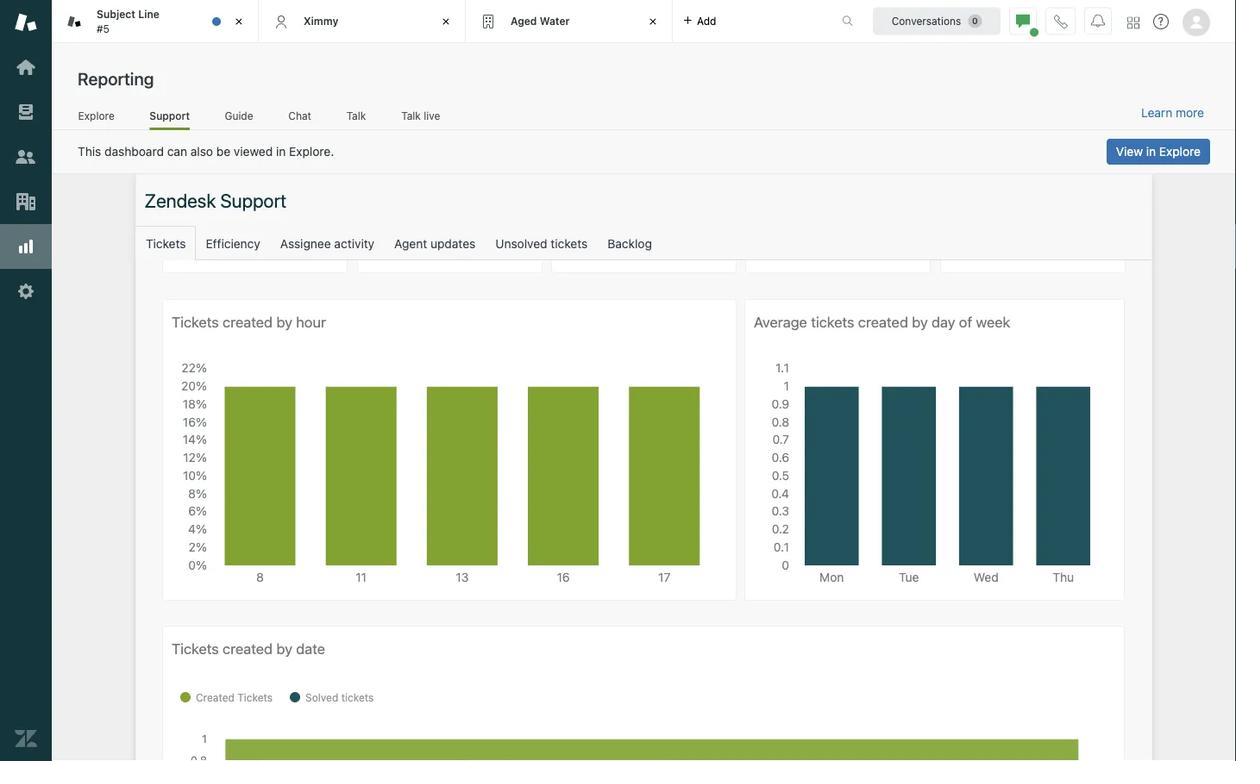 Task type: locate. For each thing, give the bounding box(es) containing it.
0 horizontal spatial close image
[[437, 13, 455, 30]]

add
[[697, 15, 717, 27]]

2 talk from the left
[[401, 110, 421, 122]]

add button
[[673, 0, 727, 42]]

close image inside aged water tab
[[645, 13, 662, 30]]

organizations image
[[15, 191, 37, 213]]

water
[[540, 15, 570, 27]]

live
[[424, 110, 440, 122]]

talk live
[[401, 110, 440, 122]]

view in explore
[[1116, 145, 1201, 159]]

explore inside button
[[1160, 145, 1201, 159]]

admin image
[[15, 280, 37, 303]]

aged water
[[511, 15, 570, 27]]

0 horizontal spatial talk
[[347, 110, 366, 122]]

views image
[[15, 101, 37, 123]]

talk left live
[[401, 110, 421, 122]]

in
[[1147, 145, 1156, 159], [276, 145, 286, 159]]

close image left aged
[[437, 13, 455, 30]]

learn
[[1142, 106, 1173, 120]]

be
[[216, 145, 231, 159]]

also
[[191, 145, 213, 159]]

ximmy
[[304, 15, 339, 27]]

talk
[[347, 110, 366, 122], [401, 110, 421, 122]]

talk right chat
[[347, 110, 366, 122]]

1 horizontal spatial explore
[[1160, 145, 1201, 159]]

explore down learn more link
[[1160, 145, 1201, 159]]

2 close image from the left
[[645, 13, 662, 30]]

can
[[167, 145, 187, 159]]

dashboard
[[104, 145, 164, 159]]

in inside view in explore button
[[1147, 145, 1156, 159]]

1 horizontal spatial close image
[[645, 13, 662, 30]]

notifications image
[[1092, 14, 1105, 28]]

2 in from the left
[[276, 145, 286, 159]]

zendesk support image
[[15, 11, 37, 34]]

explore up the this
[[78, 110, 115, 122]]

aged water tab
[[466, 0, 673, 43]]

1 vertical spatial explore
[[1160, 145, 1201, 159]]

this dashboard can also be viewed in explore.
[[78, 145, 334, 159]]

main element
[[0, 0, 52, 762]]

in right 'view'
[[1147, 145, 1156, 159]]

subject line #5
[[97, 8, 160, 35]]

support link
[[150, 109, 190, 130]]

1 horizontal spatial in
[[1147, 145, 1156, 159]]

close image
[[437, 13, 455, 30], [645, 13, 662, 30]]

1 close image from the left
[[437, 13, 455, 30]]

get help image
[[1154, 14, 1169, 29]]

1 in from the left
[[1147, 145, 1156, 159]]

explore
[[78, 110, 115, 122], [1160, 145, 1201, 159]]

conversations
[[892, 15, 962, 27]]

close image inside the ximmy tab
[[437, 13, 455, 30]]

0 horizontal spatial explore
[[78, 110, 115, 122]]

zendesk image
[[15, 728, 37, 751]]

chat
[[288, 110, 311, 122]]

tab
[[52, 0, 259, 43]]

0 horizontal spatial in
[[276, 145, 286, 159]]

close image left add "dropdown button"
[[645, 13, 662, 30]]

learn more link
[[1142, 105, 1205, 121]]

in right viewed
[[276, 145, 286, 159]]

guide link
[[224, 109, 254, 128]]

support
[[150, 110, 190, 122]]

explore.
[[289, 145, 334, 159]]

1 horizontal spatial talk
[[401, 110, 421, 122]]

explore link
[[78, 109, 115, 128]]

conversations button
[[873, 7, 1001, 35]]

viewed
[[234, 145, 273, 159]]

line
[[138, 8, 160, 20]]

1 talk from the left
[[347, 110, 366, 122]]



Task type: describe. For each thing, give the bounding box(es) containing it.
ximmy tab
[[259, 0, 466, 43]]

tabs tab list
[[52, 0, 824, 43]]

tab containing subject line
[[52, 0, 259, 43]]

subject
[[97, 8, 135, 20]]

customers image
[[15, 146, 37, 168]]

close image for ximmy
[[437, 13, 455, 30]]

chat link
[[288, 109, 312, 128]]

this
[[78, 145, 101, 159]]

button displays agent's chat status as online. image
[[1016, 14, 1030, 28]]

reporting
[[78, 68, 154, 88]]

view
[[1116, 145, 1143, 159]]

talk for talk live
[[401, 110, 421, 122]]

0 vertical spatial explore
[[78, 110, 115, 122]]

close image
[[230, 13, 248, 30]]

close image for aged water
[[645, 13, 662, 30]]

get started image
[[15, 56, 37, 79]]

reporting image
[[15, 236, 37, 258]]

talk for talk
[[347, 110, 366, 122]]

more
[[1176, 106, 1205, 120]]

talk link
[[346, 109, 366, 128]]

learn more
[[1142, 106, 1205, 120]]

view in explore button
[[1107, 139, 1211, 165]]

zendesk products image
[[1128, 17, 1140, 29]]

guide
[[225, 110, 253, 122]]

aged
[[511, 15, 537, 27]]

#5
[[97, 22, 110, 35]]

talk live link
[[401, 109, 441, 128]]



Task type: vqa. For each thing, say whether or not it's contained in the screenshot.
tab on the left top of page containing Test
no



